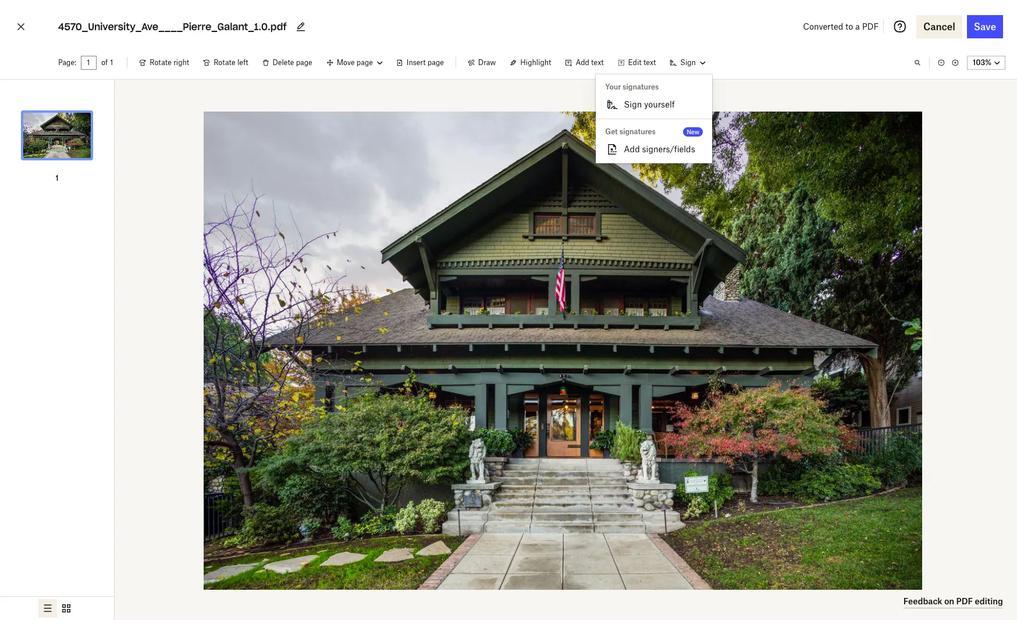 Task type: describe. For each thing, give the bounding box(es) containing it.
rotate left
[[214, 58, 248, 67]]

pdf inside button
[[957, 597, 973, 607]]

rotate right
[[150, 58, 189, 67]]

sign for sign
[[681, 58, 696, 67]]

add text
[[576, 58, 604, 67]]

draw
[[478, 58, 496, 67]]

page for delete page
[[296, 58, 312, 67]]

on
[[945, 597, 955, 607]]

1 vertical spatial 1
[[56, 174, 59, 183]]

text for edit text
[[644, 58, 656, 67]]

add text button
[[558, 54, 611, 72]]

your signatures
[[605, 83, 659, 91]]

sign yourself
[[624, 100, 675, 109]]

feedback on pdf editing
[[904, 597, 1003, 607]]

rotate for rotate right
[[150, 58, 172, 67]]

edit text button
[[611, 54, 663, 72]]

cancel
[[924, 21, 956, 33]]

save
[[974, 21, 996, 33]]

cancel image
[[14, 17, 28, 36]]

103% button
[[967, 56, 1006, 70]]

draw button
[[461, 54, 503, 72]]

delete page button
[[255, 54, 319, 72]]

your
[[605, 83, 621, 91]]

sign button
[[663, 54, 712, 72]]

highlight button
[[503, 54, 558, 72]]

right
[[174, 58, 189, 67]]

signatures for sign
[[623, 83, 659, 91]]

add signers/fields menu item
[[596, 140, 713, 159]]

of
[[101, 58, 108, 67]]

add for add text
[[576, 58, 589, 67]]

Button to change sidebar list view to grid view radio
[[57, 600, 76, 619]]

new
[[687, 129, 700, 136]]

yourself
[[644, 100, 675, 109]]

move page
[[337, 58, 373, 67]]

delete page
[[273, 58, 312, 67]]

page:
[[58, 58, 76, 67]]

to
[[846, 22, 853, 31]]

insert page button
[[389, 54, 451, 72]]

converted to a pdf
[[803, 22, 879, 31]]



Task type: vqa. For each thing, say whether or not it's contained in the screenshot.
Rotate for Rotate left
yes



Task type: locate. For each thing, give the bounding box(es) containing it.
page
[[296, 58, 312, 67], [357, 58, 373, 67], [428, 58, 444, 67]]

rotate left button
[[196, 54, 255, 72]]

sign inside sign popup button
[[681, 58, 696, 67]]

add right highlight
[[576, 58, 589, 67]]

a
[[856, 22, 860, 31]]

1 page from the left
[[296, 58, 312, 67]]

left
[[237, 58, 248, 67]]

sign down your signatures
[[624, 100, 642, 109]]

delete
[[273, 58, 294, 67]]

get
[[605, 127, 618, 136]]

1 horizontal spatial add
[[624, 144, 640, 154]]

0 horizontal spatial rotate
[[150, 58, 172, 67]]

editing
[[975, 597, 1003, 607]]

signatures
[[623, 83, 659, 91], [620, 127, 656, 136]]

page right insert in the top of the page
[[428, 58, 444, 67]]

0 vertical spatial sign
[[681, 58, 696, 67]]

sign for sign yourself
[[624, 100, 642, 109]]

1 rotate from the left
[[150, 58, 172, 67]]

signers/fields
[[642, 144, 695, 154]]

None number field
[[87, 58, 91, 68]]

edit
[[628, 58, 642, 67]]

rotate right button
[[132, 54, 196, 72]]

text
[[591, 58, 604, 67], [644, 58, 656, 67]]

0 horizontal spatial page
[[296, 58, 312, 67]]

page for move page
[[357, 58, 373, 67]]

pdf right on
[[957, 597, 973, 607]]

0 vertical spatial pdf
[[862, 22, 879, 31]]

move page button
[[319, 54, 389, 72]]

1 horizontal spatial rotate
[[214, 58, 236, 67]]

page 1. selected thumbnail preview element
[[20, 89, 94, 184]]

1 horizontal spatial text
[[644, 58, 656, 67]]

1 text from the left
[[591, 58, 604, 67]]

text right edit
[[644, 58, 656, 67]]

2 page from the left
[[357, 58, 373, 67]]

signatures for add
[[620, 127, 656, 136]]

move
[[337, 58, 355, 67]]

converted
[[803, 22, 844, 31]]

sign right edit text
[[681, 58, 696, 67]]

cancel button
[[917, 15, 962, 38]]

1 vertical spatial pdf
[[957, 597, 973, 607]]

page right delete
[[296, 58, 312, 67]]

insert page
[[407, 58, 444, 67]]

highlight
[[520, 58, 551, 67]]

text left edit
[[591, 58, 604, 67]]

1
[[110, 58, 113, 67], [56, 174, 59, 183]]

0 horizontal spatial sign
[[624, 100, 642, 109]]

feedback
[[904, 597, 943, 607]]

Button to change sidebar grid view to list view radio
[[38, 600, 57, 619]]

0 horizontal spatial 1
[[56, 174, 59, 183]]

0 horizontal spatial text
[[591, 58, 604, 67]]

rotate left left
[[214, 58, 236, 67]]

add inside button
[[576, 58, 589, 67]]

text for add text
[[591, 58, 604, 67]]

1 horizontal spatial sign
[[681, 58, 696, 67]]

rotate
[[150, 58, 172, 67], [214, 58, 236, 67]]

2 horizontal spatial page
[[428, 58, 444, 67]]

page for insert page
[[428, 58, 444, 67]]

sign yourself menu item
[[596, 95, 713, 114]]

1 vertical spatial add
[[624, 144, 640, 154]]

get signatures
[[605, 127, 656, 136]]

0 vertical spatial 1
[[110, 58, 113, 67]]

2 text from the left
[[644, 58, 656, 67]]

add inside menu item
[[624, 144, 640, 154]]

1 horizontal spatial page
[[357, 58, 373, 67]]

1 vertical spatial sign
[[624, 100, 642, 109]]

add
[[576, 58, 589, 67], [624, 144, 640, 154]]

add for add signers/fields
[[624, 144, 640, 154]]

0 vertical spatial signatures
[[623, 83, 659, 91]]

page inside dropdown button
[[357, 58, 373, 67]]

feedback on pdf editing button
[[904, 595, 1003, 609]]

pdf
[[862, 22, 879, 31], [957, 597, 973, 607]]

3 page from the left
[[428, 58, 444, 67]]

103%
[[973, 58, 992, 67]]

1 vertical spatial signatures
[[620, 127, 656, 136]]

sign inside "sign yourself" menu item
[[624, 100, 642, 109]]

signatures up add signers/fields menu item on the top
[[620, 127, 656, 136]]

rotate for rotate left
[[214, 58, 236, 67]]

rotate left right
[[150, 58, 172, 67]]

0 vertical spatial add
[[576, 58, 589, 67]]

insert
[[407, 58, 426, 67]]

0 horizontal spatial pdf
[[862, 22, 879, 31]]

edit text
[[628, 58, 656, 67]]

add signers/fields
[[624, 144, 695, 154]]

1 horizontal spatial pdf
[[957, 597, 973, 607]]

1 horizontal spatial 1
[[110, 58, 113, 67]]

add down get signatures
[[624, 144, 640, 154]]

of 1
[[101, 58, 113, 67]]

signatures up 'sign yourself'
[[623, 83, 659, 91]]

save button
[[967, 15, 1003, 38]]

sign
[[681, 58, 696, 67], [624, 100, 642, 109]]

option group
[[0, 597, 114, 621]]

2 rotate from the left
[[214, 58, 236, 67]]

pdf right a on the right of the page
[[862, 22, 879, 31]]

4570_university_ave____pierre_galant_1.0.pdf
[[58, 21, 287, 33]]

0 horizontal spatial add
[[576, 58, 589, 67]]

page right move
[[357, 58, 373, 67]]



